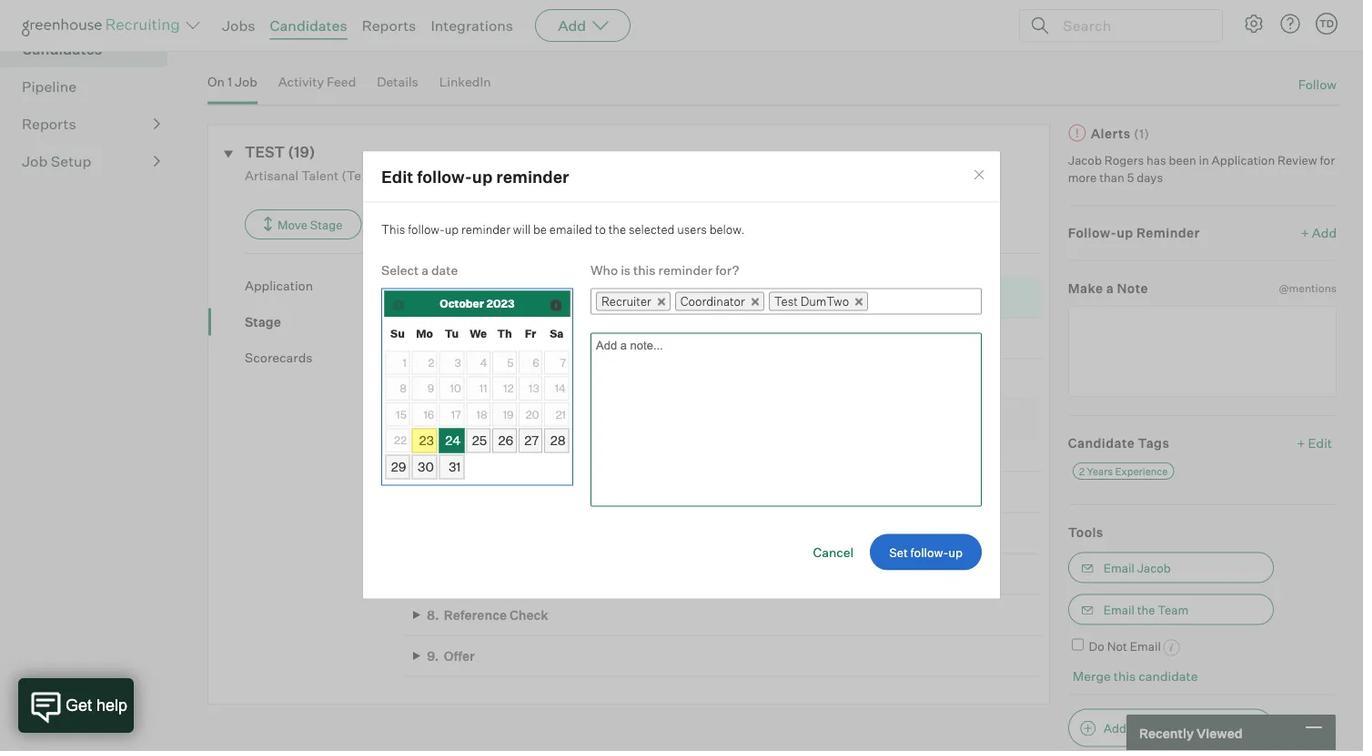 Task type: locate. For each thing, give the bounding box(es) containing it.
1 555- from the left
[[398, 14, 428, 30]]

experience
[[1116, 465, 1168, 478]]

this down the do not email
[[1114, 668, 1136, 684]]

tu
[[445, 327, 459, 340]]

1 horizontal spatial candidates link
[[270, 16, 347, 35]]

a left date
[[422, 262, 429, 278]]

8. reference check
[[427, 608, 549, 624]]

talent
[[301, 168, 339, 184]]

3.
[[427, 372, 439, 388]]

0 vertical spatial reports
[[362, 16, 416, 35]]

18
[[477, 408, 488, 421]]

None submit
[[871, 534, 982, 571]]

test inside "edit follow-up reminder" dialog
[[775, 294, 798, 309]]

0 vertical spatial candidates link
[[270, 16, 347, 35]]

0 horizontal spatial candidates link
[[22, 39, 160, 61]]

october 2023
[[440, 297, 515, 311]]

1 horizontal spatial job
[[235, 74, 257, 90]]

0 vertical spatial candidates
[[270, 16, 347, 35]]

up
[[472, 167, 493, 187], [445, 222, 459, 237], [1117, 225, 1134, 241]]

1 horizontal spatial reports link
[[362, 16, 416, 35]]

candidates down sourcing
[[22, 41, 102, 59]]

move
[[278, 218, 308, 232]]

0 horizontal spatial job
[[22, 153, 48, 171]]

jacob up more
[[1069, 153, 1102, 168]]

follow- right this
[[408, 222, 445, 237]]

years
[[1087, 465, 1114, 478]]

add right (gmt-
[[558, 16, 586, 35]]

1 vertical spatial to
[[1197, 721, 1209, 736]]

2023
[[787, 290, 818, 306], [873, 290, 904, 306], [487, 297, 515, 311]]

email up 'not'
[[1104, 603, 1135, 617]]

8
[[400, 382, 407, 396]]

1 vertical spatial the
[[1138, 603, 1156, 617]]

email right 'not'
[[1130, 639, 1162, 654]]

1 horizontal spatial a
[[422, 262, 429, 278]]

0 vertical spatial review
[[1278, 153, 1318, 168]]

sep right |
[[827, 290, 851, 306]]

tools
[[1069, 525, 1104, 541]]

review inside jacob rogers has been in application review for more than 5 days
[[1278, 153, 1318, 168]]

0 horizontal spatial 18,
[[768, 290, 784, 306]]

2 left years at the right bottom of page
[[1080, 465, 1085, 478]]

0 horizontal spatial 2023
[[487, 297, 515, 311]]

2 horizontal spatial a
[[1107, 281, 1115, 296]]

review up fr
[[518, 290, 563, 306]]

home right 31
[[463, 448, 499, 464]]

6
[[533, 356, 540, 370]]

not
[[1108, 639, 1128, 654]]

0 vertical spatial the
[[609, 222, 626, 237]]

1 horizontal spatial review
[[1278, 153, 1318, 168]]

do
[[1089, 639, 1105, 654]]

edit follow-up reminder
[[381, 167, 569, 187]]

a left note
[[1107, 281, 1115, 296]]

0 vertical spatial test
[[775, 294, 798, 309]]

0 horizontal spatial edit
[[381, 167, 414, 187]]

0 horizontal spatial reports
[[22, 115, 76, 134]]

a inside "edit follow-up reminder" dialog
[[422, 262, 429, 278]]

sourcing
[[22, 3, 83, 22]]

(current
[[566, 290, 619, 306]]

this
[[634, 262, 656, 278], [1114, 668, 1136, 684]]

2 horizontal spatial application
[[1212, 153, 1276, 168]]

4
[[480, 356, 488, 370]]

application up stage link
[[245, 278, 313, 294]]

be
[[533, 222, 547, 237]]

scorecards link
[[245, 349, 404, 367]]

+ for + add
[[1302, 225, 1310, 241]]

0 horizontal spatial to
[[595, 222, 606, 237]]

1 vertical spatial stage
[[245, 314, 281, 330]]

2 horizontal spatial up
[[1117, 225, 1134, 241]]

job setup link
[[22, 151, 160, 173]]

+
[[1302, 225, 1310, 241], [1298, 436, 1306, 452]]

add down jobs link
[[208, 36, 232, 52]]

stage up scorecards
[[245, 314, 281, 330]]

1 up 8
[[403, 356, 407, 370]]

check
[[510, 608, 549, 624]]

jacob
[[1069, 153, 1102, 168], [1138, 561, 1172, 575]]

None text field
[[869, 290, 891, 313], [1069, 306, 1337, 398], [869, 290, 891, 313], [1069, 306, 1337, 398]]

application up we
[[444, 290, 516, 306]]

add inside button
[[1104, 721, 1127, 736]]

1 sep from the left
[[742, 290, 765, 306]]

1 vertical spatial 5
[[507, 356, 514, 370]]

2 for 2
[[428, 356, 435, 370]]

+ inside + add link
[[1302, 225, 1310, 241]]

555-
[[398, 14, 428, 30], [428, 14, 458, 30]]

reports down pipeline
[[22, 115, 76, 134]]

2023 right dumtwo
[[873, 290, 904, 306]]

0 horizontal spatial sep
[[742, 290, 765, 306]]

scorecards
[[245, 350, 313, 366]]

1 vertical spatial 1
[[403, 356, 407, 370]]

a for make
[[1107, 281, 1115, 296]]

sa
[[550, 327, 564, 340]]

2 vertical spatial reminder
[[659, 262, 713, 278]]

more
[[1069, 171, 1097, 185]]

0 horizontal spatial 1
[[228, 74, 232, 90]]

1
[[228, 74, 232, 90], [403, 356, 407, 370]]

up for edit
[[472, 167, 493, 187]]

18, right on
[[768, 290, 784, 306]]

1 horizontal spatial 1
[[403, 356, 407, 370]]

0 vertical spatial +
[[1302, 225, 1310, 241]]

1 vertical spatial jacob
[[1138, 561, 1172, 575]]

26 link
[[493, 429, 517, 453]]

0 horizontal spatial reports link
[[22, 114, 160, 135]]

candidates link up headline
[[270, 16, 347, 35]]

25
[[472, 433, 487, 449]]

tank
[[496, 331, 527, 347]]

0 vertical spatial jacob
[[1069, 153, 1102, 168]]

to left ...
[[1197, 721, 1209, 736]]

1 vertical spatial follow-
[[408, 222, 445, 237]]

tags
[[1139, 436, 1170, 452]]

1 vertical spatial this
[[1114, 668, 1136, 684]]

merge this candidate
[[1073, 668, 1199, 684]]

(19)
[[288, 143, 316, 162]]

0 horizontal spatial 2
[[428, 356, 435, 370]]

up right reject
[[445, 222, 459, 237]]

0 horizontal spatial candidates
[[22, 41, 102, 59]]

who
[[591, 262, 618, 278]]

Do Not Email checkbox
[[1072, 639, 1084, 651]]

follow- up reject
[[417, 167, 472, 187]]

date
[[431, 262, 458, 278]]

1 vertical spatial take
[[431, 448, 460, 464]]

0 vertical spatial edit
[[381, 167, 414, 187]]

move stage button
[[245, 210, 362, 240]]

1 horizontal spatial jacob
[[1138, 561, 1172, 575]]

this right is
[[634, 262, 656, 278]]

2 555- from the left
[[428, 14, 458, 30]]

td button
[[1313, 9, 1342, 38]]

team
[[1158, 603, 1189, 617]]

td
[[1320, 17, 1335, 30]]

canada)
[[718, 14, 769, 30]]

reports up details at the left top of the page
[[362, 16, 416, 35]]

jacob inside button
[[1138, 561, 1172, 575]]

job right on
[[235, 74, 257, 90]]

23 link
[[412, 429, 438, 453]]

reports link up job setup link
[[22, 114, 160, 135]]

the left selected
[[609, 222, 626, 237]]

follow- for edit
[[417, 167, 472, 187]]

reminder up be
[[496, 167, 569, 187]]

2 inside "edit follow-up reminder" dialog
[[428, 356, 435, 370]]

home
[[477, 413, 514, 429], [463, 448, 499, 464]]

1.
[[429, 290, 438, 306]]

1 horizontal spatial 5
[[1128, 171, 1135, 185]]

28 link
[[545, 429, 569, 453]]

0 horizontal spatial 5
[[507, 356, 514, 370]]

1 vertical spatial +
[[1298, 436, 1306, 452]]

1 vertical spatial a
[[422, 262, 429, 278]]

18, right dumtwo
[[854, 290, 870, 306]]

3. preliminary screen
[[427, 372, 562, 388]]

+ inside the + edit link
[[1298, 436, 1306, 452]]

reminder for this follow-up reminder will be emailed to the selected users below.
[[462, 222, 511, 237]]

0 vertical spatial job
[[235, 74, 257, 90]]

1 horizontal spatial edit
[[1309, 436, 1333, 452]]

activity feed link
[[278, 74, 356, 101]]

0 vertical spatial 1
[[228, 74, 232, 90]]

1 horizontal spatial to
[[1197, 721, 1209, 736]]

Search text field
[[1059, 12, 1206, 39]]

0 vertical spatial this
[[634, 262, 656, 278]]

su
[[391, 327, 405, 340]]

1 vertical spatial reports
[[22, 115, 76, 134]]

to right emailed
[[595, 222, 606, 237]]

make a note
[[1069, 281, 1149, 296]]

0 vertical spatial stage
[[310, 218, 343, 232]]

close image
[[972, 168, 987, 183]]

2 vertical spatial email
[[1130, 639, 1162, 654]]

application right in
[[1212, 153, 1276, 168]]

candidates up headline
[[270, 16, 347, 35]]

will
[[513, 222, 531, 237]]

0 vertical spatial follow-
[[417, 167, 472, 187]]

a down jobs link
[[235, 36, 242, 52]]

reports link up details at the left top of the page
[[362, 16, 416, 35]]

0 horizontal spatial the
[[609, 222, 626, 237]]

artisanal
[[245, 168, 299, 184]]

1 horizontal spatial stage
[[310, 218, 343, 232]]

5 up 3. preliminary screen
[[507, 356, 514, 370]]

0 vertical spatial email
[[1104, 561, 1135, 575]]

0 horizontal spatial a
[[235, 36, 242, 52]]

email up email the team
[[1104, 561, 1135, 575]]

test dumtwo
[[775, 294, 850, 309]]

&
[[705, 14, 715, 30]]

1 horizontal spatial sep
[[827, 290, 851, 306]]

1 vertical spatial review
[[518, 290, 563, 306]]

add left as
[[1104, 721, 1127, 736]]

1 horizontal spatial 2023
[[787, 290, 818, 306]]

1 vertical spatial candidates
[[22, 41, 102, 59]]

up right the dummy) on the top of page
[[472, 167, 493, 187]]

add
[[558, 16, 586, 35], [208, 36, 232, 52], [1313, 225, 1337, 241], [1104, 721, 1127, 736]]

edit inside dialog
[[381, 167, 414, 187]]

the
[[609, 222, 626, 237], [1138, 603, 1156, 617]]

9
[[428, 382, 435, 396]]

1 horizontal spatial candidates
[[270, 16, 347, 35]]

2023 up th
[[487, 297, 515, 311]]

dummy)
[[375, 168, 427, 184]]

home up 26
[[477, 413, 514, 429]]

9. offer
[[427, 649, 475, 664]]

0 horizontal spatial this
[[634, 262, 656, 278]]

1 vertical spatial test
[[516, 413, 543, 429]]

31
[[449, 459, 461, 475]]

2 years experience
[[1080, 465, 1168, 478]]

applied
[[675, 290, 721, 306]]

1 vertical spatial 2
[[1080, 465, 1085, 478]]

technical
[[444, 485, 504, 501]]

0 horizontal spatial stage
[[245, 314, 281, 330]]

on
[[724, 290, 739, 306]]

reminder left will
[[462, 222, 511, 237]]

4.
[[427, 413, 439, 429]]

555- up linkedin
[[428, 14, 458, 30]]

add for add a headline
[[208, 36, 232, 52]]

1 vertical spatial reminder
[[462, 222, 511, 237]]

2 sep from the left
[[827, 290, 851, 306]]

0 horizontal spatial jacob
[[1069, 153, 1102, 168]]

the inside "edit follow-up reminder" dialog
[[609, 222, 626, 237]]

1 horizontal spatial up
[[472, 167, 493, 187]]

1 horizontal spatial this
[[1114, 668, 1136, 684]]

(gmt-05:00) central time (us & canada)
[[511, 14, 769, 30]]

activity feed
[[278, 74, 356, 90]]

review left for
[[1278, 153, 1318, 168]]

jacob up email the team
[[1138, 561, 1172, 575]]

0 horizontal spatial application
[[245, 278, 313, 294]]

1 horizontal spatial 2
[[1080, 465, 1085, 478]]

0 vertical spatial 2
[[428, 356, 435, 370]]

add for add as prospect to ...
[[1104, 721, 1127, 736]]

1 vertical spatial reports link
[[22, 114, 160, 135]]

add as prospect to ...
[[1104, 721, 1222, 736]]

0 vertical spatial a
[[235, 36, 242, 52]]

the left team
[[1138, 603, 1156, 617]]

sep right on
[[742, 290, 765, 306]]

1 horizontal spatial 18,
[[854, 290, 870, 306]]

0 vertical spatial to
[[595, 222, 606, 237]]

coordinator
[[681, 294, 745, 309]]

0 vertical spatial reminder
[[496, 167, 569, 187]]

1 vertical spatial email
[[1104, 603, 1135, 617]]

2 up 3.
[[428, 356, 435, 370]]

1 vertical spatial home
[[463, 448, 499, 464]]

candidates link for pipeline link
[[22, 39, 160, 61]]

greenhouse recruiting image
[[22, 15, 186, 36]]

26
[[498, 433, 514, 449]]

up left reminder
[[1117, 225, 1134, 241]]

27
[[525, 433, 539, 449]]

candidates link down greenhouse recruiting image
[[22, 39, 160, 61]]

stage link
[[245, 313, 404, 331]]

stage right move
[[310, 218, 343, 232]]

5.
[[427, 485, 439, 501]]

prospect
[[1145, 721, 1195, 736]]

job left "setup"
[[22, 153, 48, 171]]

5 inside jacob rogers has been in application review for more than 5 days
[[1128, 171, 1135, 185]]

2 vertical spatial a
[[1107, 281, 1115, 296]]

0 vertical spatial 5
[[1128, 171, 1135, 185]]

1 vertical spatial candidates link
[[22, 39, 160, 61]]

artisanal talent (test dummy)
[[245, 168, 430, 184]]

0 horizontal spatial up
[[445, 222, 459, 237]]

follow link
[[1299, 76, 1337, 94]]

5 right than
[[1128, 171, 1135, 185]]

reminder up applied
[[659, 262, 713, 278]]

2023 inside "edit follow-up reminder" dialog
[[487, 297, 515, 311]]

1 right on
[[228, 74, 232, 90]]

reference
[[444, 608, 507, 624]]

555- left integrations
[[398, 14, 428, 30]]

(1)
[[1134, 126, 1150, 142]]

2023 left |
[[787, 290, 818, 306]]

...
[[1211, 721, 1222, 736]]

1 horizontal spatial the
[[1138, 603, 1156, 617]]

jacob inside jacob rogers has been in application review for more than 5 days
[[1069, 153, 1102, 168]]

24
[[445, 433, 461, 449]]

2 years experience link
[[1073, 463, 1175, 480]]

add inside popup button
[[558, 16, 586, 35]]

|
[[821, 290, 825, 306]]

this follow-up reminder will be emailed to the selected users below.
[[381, 222, 745, 237]]



Task type: describe. For each thing, give the bounding box(es) containing it.
2 for 2 years experience
[[1080, 465, 1085, 478]]

setup
[[51, 153, 91, 171]]

20
[[526, 408, 540, 421]]

0 vertical spatial home
[[477, 413, 514, 429]]

2 vertical spatial test
[[502, 448, 528, 464]]

email for email the team
[[1104, 603, 1135, 617]]

on
[[208, 74, 225, 90]]

(test
[[342, 168, 373, 184]]

in
[[1200, 153, 1210, 168]]

this inside "edit follow-up reminder" dialog
[[634, 262, 656, 278]]

cancel
[[814, 544, 854, 560]]

below.
[[710, 222, 745, 237]]

add up @mentions
[[1313, 225, 1337, 241]]

candidates link for the topmost reports link
[[270, 16, 347, 35]]

application inside jacob rogers has been in application review for more than 5 days
[[1212, 153, 1276, 168]]

1 vertical spatial edit
[[1309, 436, 1333, 452]]

14
[[555, 382, 566, 396]]

users
[[678, 222, 707, 237]]

0 vertical spatial reports link
[[362, 16, 416, 35]]

select
[[381, 262, 419, 278]]

application inside 'link'
[[245, 278, 313, 294]]

add for add
[[558, 16, 586, 35]]

13
[[529, 382, 540, 396]]

to inside "edit follow-up reminder" dialog
[[595, 222, 606, 237]]

reject
[[402, 218, 437, 232]]

24 link
[[439, 429, 465, 453]]

job setup
[[22, 153, 91, 171]]

add button
[[535, 9, 631, 42]]

edit follow-up reminder dialog
[[362, 151, 1001, 600]]

reminder for who is this reminder for?
[[659, 262, 713, 278]]

rogersjacob798@gmail.com
[[208, 14, 376, 30]]

on 1 job link
[[208, 74, 257, 101]]

configure image
[[1244, 13, 1266, 35]]

12
[[504, 382, 514, 396]]

holding
[[444, 331, 493, 347]]

a for add
[[235, 36, 242, 52]]

2. holding tank
[[427, 331, 527, 347]]

follow- for this
[[408, 222, 445, 237]]

details
[[377, 74, 419, 90]]

9.
[[427, 649, 439, 664]]

stage)
[[622, 290, 663, 306]]

1 inside "edit follow-up reminder" dialog
[[403, 356, 407, 370]]

offer
[[444, 649, 475, 664]]

recruiter
[[602, 294, 652, 309]]

23
[[419, 433, 434, 449]]

555-555-5555
[[398, 14, 489, 30]]

test
[[245, 143, 285, 162]]

email the team
[[1104, 603, 1189, 617]]

15
[[396, 408, 407, 421]]

1 vertical spatial job
[[22, 153, 48, 171]]

stage inside button
[[310, 218, 343, 232]]

as
[[1130, 721, 1142, 736]]

select a date
[[381, 262, 458, 278]]

1 horizontal spatial application
[[444, 290, 516, 306]]

pipeline link
[[22, 76, 160, 98]]

alerts
[[1091, 126, 1131, 142]]

the inside button
[[1138, 603, 1156, 617]]

+ add link
[[1302, 225, 1337, 242]]

jobs link
[[222, 16, 255, 35]]

pipeline
[[22, 78, 77, 96]]

cancel link
[[814, 544, 854, 560]]

0 vertical spatial take
[[444, 413, 474, 429]]

follow-
[[1069, 225, 1117, 241]]

for
[[1321, 153, 1336, 168]]

reminder for edit follow-up reminder
[[496, 167, 569, 187]]

test (19)
[[245, 143, 316, 162]]

none submit inside "edit follow-up reminder" dialog
[[871, 534, 982, 571]]

7
[[560, 356, 566, 370]]

to inside button
[[1197, 721, 1209, 736]]

1 18, from the left
[[768, 290, 784, 306]]

october
[[440, 297, 484, 311]]

integrations
[[431, 16, 514, 35]]

2 horizontal spatial 2023
[[873, 290, 904, 306]]

time
[[645, 14, 676, 30]]

2 18, from the left
[[854, 290, 870, 306]]

21
[[556, 408, 566, 421]]

applied on  sep 18, 2023 | sep 18, 2023
[[675, 290, 904, 306]]

rogers
[[1105, 153, 1145, 168]]

email for email jacob
[[1104, 561, 1135, 575]]

+ edit
[[1298, 436, 1333, 452]]

1 horizontal spatial reports
[[362, 16, 416, 35]]

29
[[391, 459, 407, 475]]

25 link
[[466, 429, 491, 453]]

@mentions
[[1280, 281, 1337, 295]]

30
[[418, 459, 434, 475]]

merge
[[1073, 668, 1111, 684]]

05:00)
[[551, 14, 595, 30]]

17
[[451, 408, 461, 421]]

viewed
[[1197, 725, 1243, 741]]

who is this reminder for?
[[591, 262, 740, 278]]

up for this
[[445, 222, 459, 237]]

Add a note... text field
[[591, 333, 982, 507]]

alerts (1)
[[1091, 126, 1150, 142]]

sourcing link
[[22, 2, 160, 23]]

+ for + edit
[[1298, 436, 1306, 452]]

27 link
[[519, 429, 543, 453]]

feed
[[327, 74, 356, 90]]

22
[[394, 434, 407, 448]]

recently
[[1140, 725, 1194, 741]]

is
[[621, 262, 631, 278]]

this
[[381, 222, 405, 237]]

5 inside "edit follow-up reminder" dialog
[[507, 356, 514, 370]]

linkedin
[[439, 74, 491, 90]]

recently viewed
[[1140, 725, 1243, 741]]

a for select
[[422, 262, 429, 278]]

emailed
[[550, 222, 593, 237]]

0 horizontal spatial review
[[518, 290, 563, 306]]

add as prospect to ... button
[[1069, 709, 1274, 747]]

candidate
[[1069, 436, 1136, 452]]

+ add
[[1302, 225, 1337, 241]]

4. take home test
[[427, 413, 543, 429]]

10
[[450, 382, 461, 396]]

details link
[[377, 74, 419, 101]]

merge this candidate link
[[1073, 668, 1199, 684]]

@mentions link
[[1280, 280, 1337, 297]]

(us
[[679, 14, 702, 30]]



Task type: vqa. For each thing, say whether or not it's contained in the screenshot.
Take
yes



